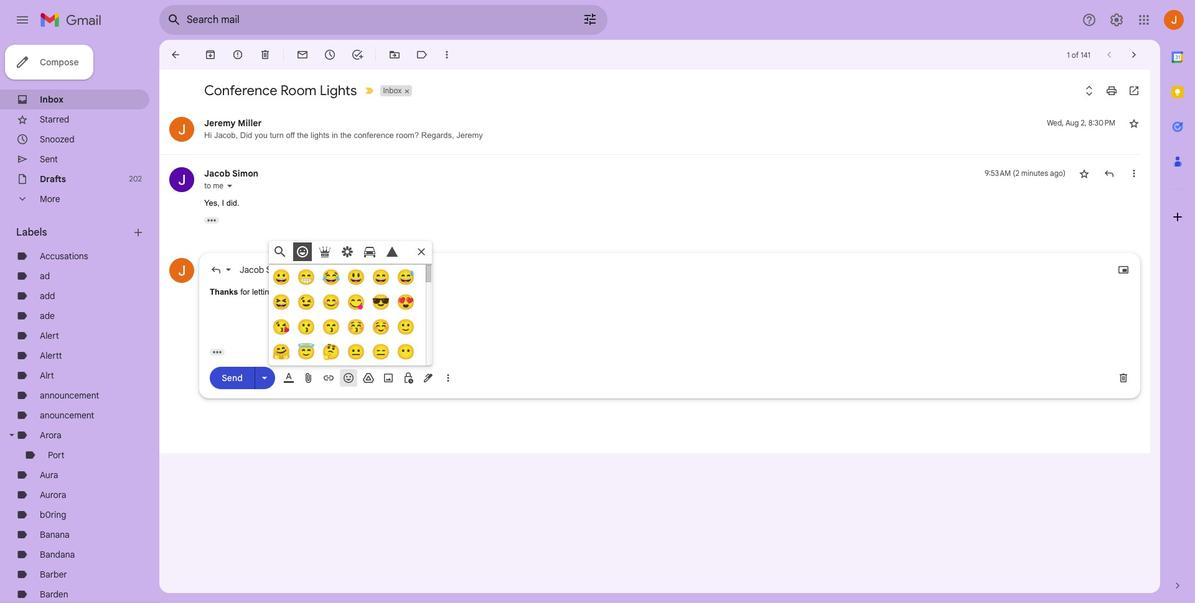 Task type: describe. For each thing, give the bounding box(es) containing it.
labels heading
[[16, 227, 132, 239]]

aug
[[1066, 118, 1079, 128]]

aura
[[40, 470, 58, 481]]

starred
[[40, 114, 69, 125]]

1 vertical spatial jeremy
[[456, 131, 483, 140]]

1 vertical spatial jacob simon
[[240, 264, 291, 275]]

sent
[[40, 154, 58, 165]]

wed,
[[1047, 118, 1064, 128]]

😍 image
[[397, 293, 415, 311]]

back to inbox image
[[169, 49, 182, 61]]

older image
[[1128, 49, 1140, 61]]

aurora
[[40, 490, 66, 501]]

ade link
[[40, 311, 55, 322]]

ago)
[[1050, 169, 1066, 178]]

hi jacob, did you turn off the lights in the conference room? regards, jeremy
[[204, 131, 483, 140]]

banana
[[40, 530, 70, 541]]

😆 image
[[273, 293, 290, 311]]

😘 image
[[273, 318, 290, 336]]

8:30 pm
[[1089, 118, 1115, 128]]

more button
[[0, 189, 149, 209]]

1 vertical spatial simon
[[266, 264, 291, 275]]

list containing jeremy miller
[[159, 105, 1145, 604]]

not starred checkbox for 8:30 pm
[[1128, 117, 1140, 129]]

0 vertical spatial me
[[213, 181, 223, 190]]

alert link
[[40, 331, 59, 342]]

😗 image
[[298, 318, 315, 336]]

bandana
[[40, 550, 75, 561]]

141
[[1081, 50, 1091, 59]]

mark as unread image
[[296, 49, 309, 61]]

conference
[[204, 82, 277, 99]]

more
[[40, 194, 60, 205]]

🙂 image
[[397, 318, 415, 336]]

room
[[281, 82, 317, 99]]

announcement
[[40, 390, 99, 401]]

drafts link
[[40, 174, 66, 185]]

sent link
[[40, 154, 58, 165]]

send
[[222, 373, 243, 384]]

jacob,
[[214, 131, 238, 140]]

more send options image
[[258, 372, 271, 385]]

labels navigation
[[0, 40, 159, 604]]

anouncement link
[[40, 410, 94, 421]]

1 vertical spatial show trimmed content image
[[210, 349, 225, 356]]

barden link
[[40, 589, 68, 601]]

🤗 image
[[273, 343, 290, 361]]

inbox link
[[40, 94, 63, 105]]

archive image
[[204, 49, 217, 61]]

minutes
[[1021, 169, 1048, 178]]

wed, aug 2, 8:30 pm cell
[[1047, 117, 1115, 129]]

😚 image
[[347, 318, 365, 336]]

not starred image
[[1078, 167, 1091, 180]]

add link
[[40, 291, 55, 302]]

😎 image
[[372, 293, 390, 311]]

attach files image
[[303, 372, 315, 384]]

😐 image
[[347, 343, 365, 361]]

hi
[[204, 131, 212, 140]]

alrt link
[[40, 370, 54, 382]]

barber
[[40, 570, 67, 581]]

to me
[[204, 181, 223, 190]]

anouncement
[[40, 410, 94, 421]]

main menu image
[[15, 12, 30, 27]]

support image
[[1082, 12, 1097, 27]]

add to tasks image
[[351, 49, 364, 61]]

Message Body text field
[[210, 286, 1130, 339]]

compose button
[[5, 45, 94, 80]]

barden
[[40, 589, 68, 601]]

😶 image
[[397, 343, 415, 361]]

😉 image
[[298, 293, 315, 311]]

barber link
[[40, 570, 67, 581]]

😁 image
[[298, 269, 315, 286]]

snoozed link
[[40, 134, 75, 145]]

insert files using drive image
[[362, 372, 375, 384]]

ade
[[40, 311, 55, 322]]

😂 image
[[322, 269, 340, 286]]

did
[[240, 131, 252, 140]]

to
[[204, 181, 211, 190]]

not starred checkbox for ago)
[[1078, 167, 1091, 180]]

aurora link
[[40, 490, 66, 501]]

accusations link
[[40, 251, 88, 262]]

😙 image
[[322, 318, 340, 336]]

2,
[[1081, 118, 1087, 128]]

insert link ‪(⌘k)‬ image
[[322, 372, 335, 384]]

starred link
[[40, 114, 69, 125]]

insert photo image
[[382, 372, 395, 384]]

room?
[[396, 131, 419, 140]]

show details image
[[226, 182, 233, 190]]

labels image
[[416, 49, 428, 61]]



Task type: locate. For each thing, give the bounding box(es) containing it.
1 horizontal spatial simon
[[266, 264, 291, 275]]

yes, i did.
[[204, 199, 242, 208]]

0 vertical spatial show trimmed content image
[[204, 217, 219, 224]]

inbox button
[[381, 85, 403, 96]]

inbox inside button
[[383, 86, 402, 95]]

not starred checkbox right ago)
[[1078, 167, 1091, 180]]

add
[[40, 291, 55, 302]]

0 horizontal spatial me
[[213, 181, 223, 190]]

discard draft ‪(⌘⇧d)‬ image
[[1117, 372, 1130, 384]]

not starred checkbox right 8:30 pm
[[1128, 117, 1140, 129]]

inbox down move to icon
[[383, 86, 402, 95]]

1 horizontal spatial jeremy
[[456, 131, 483, 140]]

report spam image
[[232, 49, 244, 61]]

tab list
[[1160, 40, 1195, 559]]

9:53 am
[[985, 169, 1011, 178]]

😑 image
[[372, 343, 390, 361]]

jeremy right regards,
[[456, 131, 483, 140]]

snooze image
[[324, 49, 336, 61]]

labels
[[16, 227, 47, 239]]

None search field
[[159, 5, 608, 35]]

0 horizontal spatial the
[[297, 131, 308, 140]]

for
[[240, 287, 250, 297]]

drafts
[[40, 174, 66, 185]]

b0ring link
[[40, 510, 66, 521]]

regards,
[[421, 131, 454, 140]]

thanks
[[210, 287, 238, 297]]

0 horizontal spatial not starred checkbox
[[1078, 167, 1091, 180]]

of
[[1072, 50, 1079, 59]]

0 horizontal spatial simon
[[232, 168, 258, 179]]

list
[[159, 105, 1145, 604]]

0 horizontal spatial jacob
[[204, 168, 230, 179]]

1 the from the left
[[297, 131, 308, 140]]

letting
[[252, 287, 274, 297]]

turn
[[270, 131, 284, 140]]

1
[[1067, 50, 1070, 59]]

inbox for inbox button
[[383, 86, 402, 95]]

😊 image
[[322, 293, 340, 311]]

ad link
[[40, 271, 50, 282]]

did.
[[226, 199, 239, 208]]

inbox for inbox link
[[40, 94, 63, 105]]

(2
[[1013, 169, 1019, 178]]

1 vertical spatial me
[[276, 287, 287, 297]]

1 of 141
[[1067, 50, 1091, 59]]

1 horizontal spatial me
[[276, 287, 287, 297]]

jacob
[[204, 168, 230, 179], [240, 264, 264, 275]]

202
[[129, 174, 142, 184]]

not starred image
[[1128, 117, 1140, 129]]

simon
[[232, 168, 258, 179], [266, 264, 291, 275]]

Search mail text field
[[187, 14, 548, 26]]

🤔 image
[[322, 343, 340, 361]]

jacob simon up the show details icon
[[204, 168, 258, 179]]

yes,
[[204, 199, 220, 208]]

simon up the show details icon
[[232, 168, 258, 179]]

insert signature image
[[422, 372, 434, 384]]

alert
[[40, 331, 59, 342]]

jacob up to me
[[204, 168, 230, 179]]

the right off
[[297, 131, 308, 140]]

9:53 am (2 minutes ago) cell
[[985, 167, 1066, 180]]

lights
[[311, 131, 330, 140]]

1 horizontal spatial the
[[340, 131, 352, 140]]

show trimmed content image up 'send' button
[[210, 349, 225, 356]]

0 vertical spatial jacob
[[204, 168, 230, 179]]

jeremy miller
[[204, 118, 262, 129]]

jeremy
[[204, 118, 236, 129], [456, 131, 483, 140]]

off
[[286, 131, 295, 140]]

more image
[[441, 49, 453, 61]]

0 vertical spatial jeremy
[[204, 118, 236, 129]]

jacob simon up letting
[[240, 264, 291, 275]]

😋 image
[[347, 293, 365, 311]]

0 vertical spatial simon
[[232, 168, 258, 179]]

bandana link
[[40, 550, 75, 561]]

banana link
[[40, 530, 70, 541]]

😇 image
[[298, 343, 315, 361]]

snoozed
[[40, 134, 75, 145]]

😃 image
[[347, 269, 365, 286]]

toggle confidential mode image
[[402, 372, 415, 384]]

settings image
[[1109, 12, 1124, 27]]

insert emoji ‪(⌘⇧2)‬ image
[[342, 372, 355, 384]]

announcement link
[[40, 390, 99, 401]]

1 horizontal spatial inbox
[[383, 86, 402, 95]]

ad
[[40, 271, 50, 282]]

conference room lights
[[204, 82, 357, 99]]

port link
[[48, 450, 64, 461]]

lights
[[320, 82, 357, 99]]

me right to
[[213, 181, 223, 190]]

thanks for letting me know!
[[210, 287, 311, 297]]

arora
[[40, 430, 62, 441]]

1 vertical spatial jacob
[[240, 264, 264, 275]]

simon up letting
[[266, 264, 291, 275]]

the
[[297, 131, 308, 140], [340, 131, 352, 140]]

inbox up starred link
[[40, 94, 63, 105]]

alertt link
[[40, 350, 62, 362]]

show trimmed content image
[[204, 217, 219, 224], [210, 349, 225, 356]]

alertt
[[40, 350, 62, 362]]

😅 image
[[397, 269, 415, 286]]

9:53 am (2 minutes ago)
[[985, 169, 1066, 178]]

port
[[48, 450, 64, 461]]

miller
[[238, 118, 262, 129]]

me down 😀 image
[[276, 287, 287, 297]]

0 vertical spatial not starred checkbox
[[1128, 117, 1140, 129]]

☺ image
[[372, 318, 390, 336]]

jacob up for
[[240, 264, 264, 275]]

😄 image
[[372, 269, 390, 286]]

you
[[255, 131, 268, 140]]

jacob simon
[[204, 168, 258, 179], [240, 264, 291, 275]]

inbox inside labels navigation
[[40, 94, 63, 105]]

2 the from the left
[[340, 131, 352, 140]]

😀 image
[[273, 269, 290, 286]]

aura link
[[40, 470, 58, 481]]

send button
[[210, 367, 255, 390]]

1 horizontal spatial jacob
[[240, 264, 264, 275]]

move to image
[[388, 49, 401, 61]]

gmail image
[[40, 7, 108, 32]]

0 horizontal spatial inbox
[[40, 94, 63, 105]]

Not starred checkbox
[[1128, 117, 1140, 129], [1078, 167, 1091, 180]]

wed, aug 2, 8:30 pm
[[1047, 118, 1115, 128]]

compose
[[40, 57, 79, 68]]

know!
[[289, 287, 311, 297]]

show trimmed content image down yes,
[[204, 217, 219, 224]]

b0ring
[[40, 510, 66, 521]]

the right "in"
[[340, 131, 352, 140]]

0 vertical spatial jacob simon
[[204, 168, 258, 179]]

search mail image
[[163, 9, 185, 31]]

0 horizontal spatial jeremy
[[204, 118, 236, 129]]

accusations
[[40, 251, 88, 262]]

me inside 'message body' text field
[[276, 287, 287, 297]]

in
[[332, 131, 338, 140]]

inbox
[[383, 86, 402, 95], [40, 94, 63, 105]]

i
[[222, 199, 224, 208]]

alrt
[[40, 370, 54, 382]]

delete image
[[259, 49, 271, 61]]

more options image
[[444, 372, 452, 384]]

conference
[[354, 131, 394, 140]]

jeremy up jacob,
[[204, 118, 236, 129]]

1 horizontal spatial not starred checkbox
[[1128, 117, 1140, 129]]

advanced search options image
[[578, 7, 603, 32]]

arora link
[[40, 430, 62, 441]]

1 vertical spatial not starred checkbox
[[1078, 167, 1091, 180]]

type of response image
[[210, 264, 222, 276]]



Task type: vqa. For each thing, say whether or not it's contained in the screenshot.
More Send Options icon
yes



